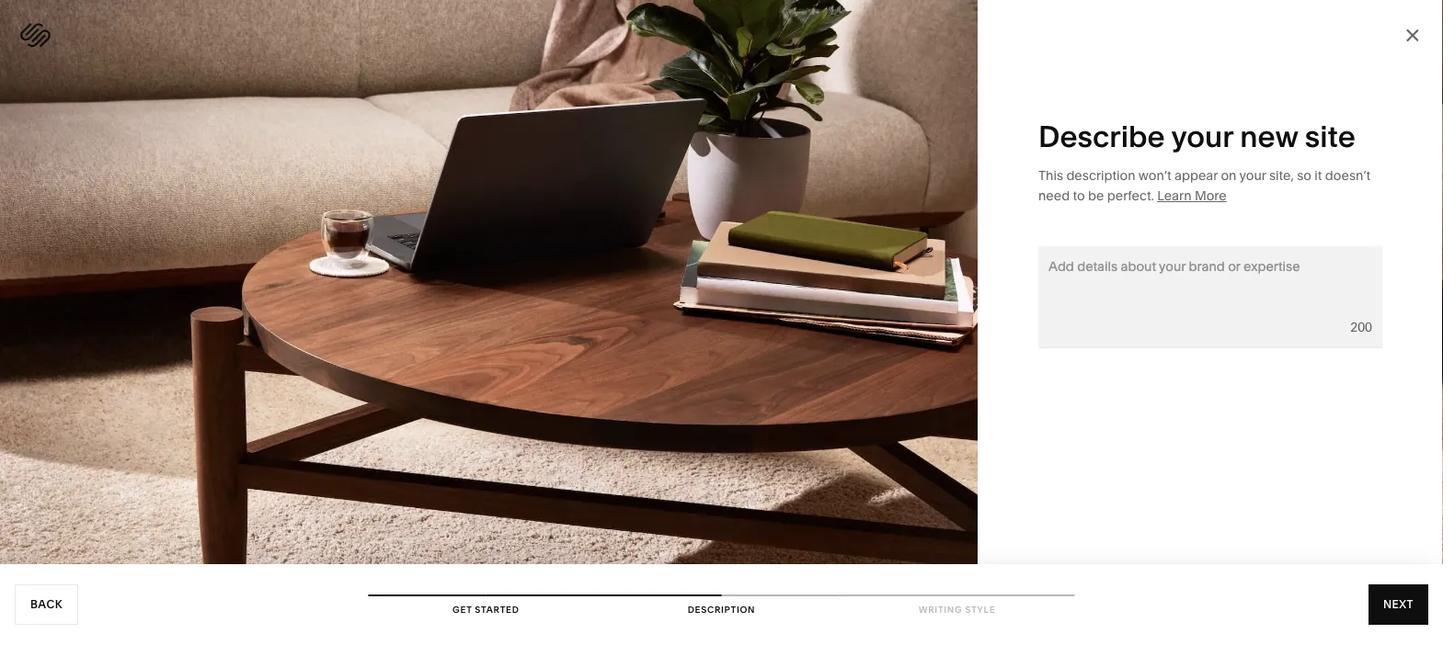 Task type: locate. For each thing, give the bounding box(es) containing it.
0 vertical spatial your
[[1172, 118, 1234, 154]]

to
[[1073, 188, 1085, 204]]

get started
[[453, 605, 519, 616]]

next
[[1384, 599, 1414, 612]]

your up the appear
[[1172, 118, 1234, 154]]

200
[[1351, 320, 1373, 335]]

1 vertical spatial your
[[1240, 168, 1267, 184]]

learn more link
[[1158, 188, 1227, 204]]

on
[[1221, 168, 1237, 184]]

learn
[[1158, 188, 1192, 204]]

writing
[[919, 605, 963, 616]]

so
[[1298, 168, 1312, 184]]

this
[[1039, 168, 1064, 184]]

your
[[1172, 118, 1234, 154], [1240, 168, 1267, 184]]

your inside the this description won't appear on your site, so it doesn't need to be perfect.
[[1240, 168, 1267, 184]]

1 horizontal spatial your
[[1240, 168, 1267, 184]]

be
[[1089, 188, 1105, 204]]

won't
[[1139, 168, 1172, 184]]

site,
[[1270, 168, 1294, 184]]

need
[[1039, 188, 1070, 204]]

site
[[1306, 118, 1356, 154]]

laptop on table image
[[0, 0, 978, 565]]

describe
[[1039, 118, 1165, 154]]

writing style
[[919, 605, 996, 616]]

this description won't appear on your site, so it doesn't need to be perfect.
[[1039, 168, 1371, 204]]

your right on on the top of the page
[[1240, 168, 1267, 184]]

0 horizontal spatial your
[[1172, 118, 1234, 154]]

description
[[688, 605, 756, 616]]



Task type: describe. For each thing, give the bounding box(es) containing it.
back
[[30, 599, 63, 612]]

description
[[1067, 168, 1136, 184]]

appear
[[1175, 168, 1218, 184]]

more
[[1195, 188, 1227, 204]]

Add details about your brand or expertise text field
[[1049, 257, 1341, 338]]

it
[[1315, 168, 1323, 184]]

perfect.
[[1108, 188, 1155, 204]]

get
[[453, 605, 472, 616]]

style
[[966, 605, 996, 616]]

back button
[[15, 585, 78, 626]]

learn more
[[1158, 188, 1227, 204]]

describe your new site
[[1039, 118, 1356, 154]]

new
[[1241, 118, 1299, 154]]

doesn't
[[1326, 168, 1371, 184]]

next button
[[1369, 585, 1429, 626]]

started
[[475, 605, 519, 616]]



Task type: vqa. For each thing, say whether or not it's contained in the screenshot.
Back
yes



